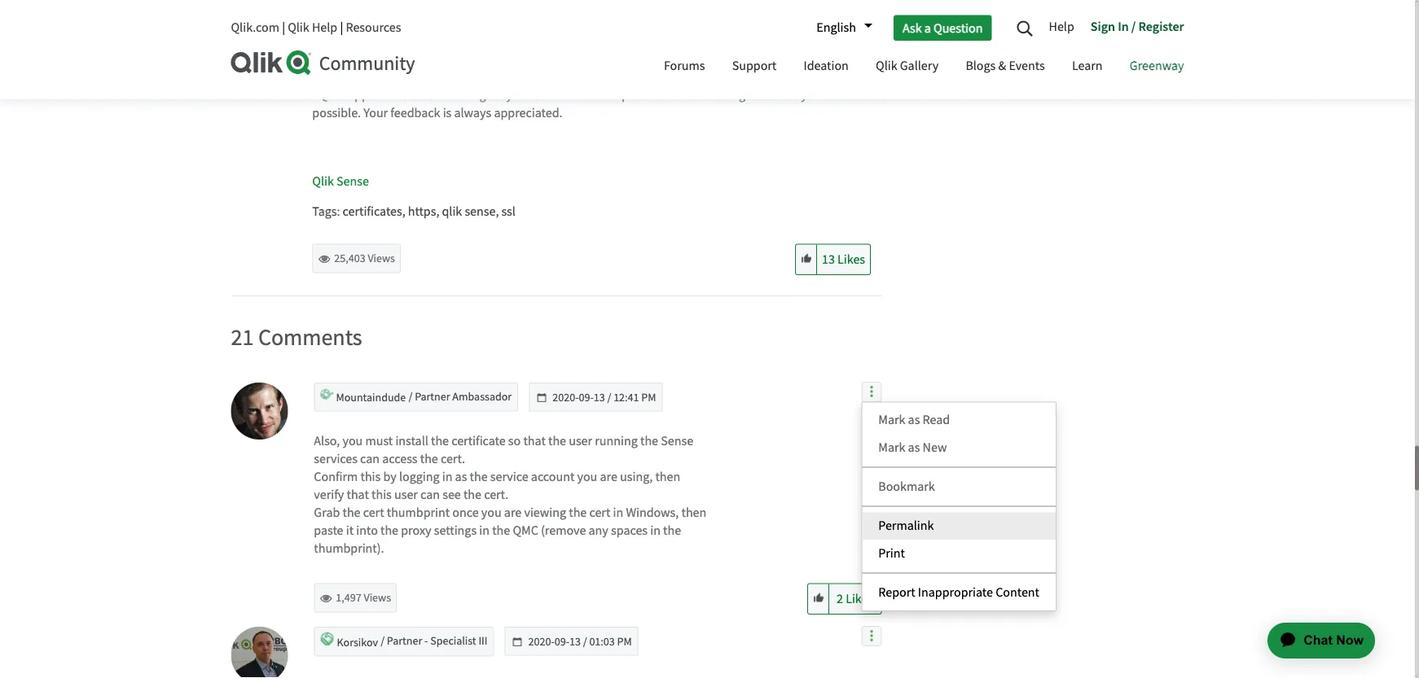 Task type: vqa. For each thing, say whether or not it's contained in the screenshot.
"Replicate"
no



Task type: describe. For each thing, give the bounding box(es) containing it.
proxy
[[401, 523, 432, 539]]

ssl
[[502, 204, 516, 220]]

blogs
[[966, 57, 996, 74]]

for down the focus
[[718, 69, 733, 86]]

blog
[[691, 69, 715, 86]]

was
[[397, 52, 418, 68]]

pm for 01:03 pm
[[617, 635, 632, 650]]

blogs & events button
[[954, 43, 1058, 91]]

13 for 01:03 pm
[[570, 635, 581, 650]]

soon
[[839, 87, 866, 104]]

qlik sense link
[[442, 204, 496, 220]]

comments
[[534, 87, 592, 104]]

delivered
[[812, 69, 863, 86]]

mark for mark as read
[[879, 412, 906, 429]]

partner for partner ambassador
[[415, 390, 450, 405]]

1 horizontal spatial cert.
[[484, 487, 509, 504]]

in up spaces
[[613, 505, 624, 522]]

report inappropriate content
[[879, 585, 1040, 602]]

viewing
[[524, 505, 566, 522]]

resources
[[346, 19, 401, 36]]

account
[[531, 469, 575, 486]]

and up delivered
[[814, 52, 835, 68]]

1 cert from the left
[[363, 505, 384, 522]]

qlikview
[[764, 52, 812, 68]]

21 comments
[[231, 324, 362, 353]]

the right running
[[641, 433, 659, 450]]

i
[[312, 52, 316, 68]]

ask a question
[[903, 19, 983, 36]]

for left its
[[391, 69, 407, 86]]

views for 1,497 views
[[364, 592, 391, 606]]

the left service
[[470, 469, 488, 486]]

appreciated.
[[494, 105, 563, 122]]

permalink list item
[[863, 514, 1056, 541]]

see
[[443, 487, 461, 504]]

as left new
[[908, 440, 920, 456]]

permalink
[[879, 519, 934, 535]]

your
[[364, 105, 388, 122]]

ideation
[[804, 57, 849, 74]]

the right into
[[381, 523, 399, 539]]

qlik.com link
[[231, 19, 280, 36]]

blogs & events
[[966, 57, 1045, 74]]

support button
[[720, 43, 789, 91]]

verify
[[314, 487, 344, 504]]

confirm
[[314, 469, 358, 486]]

resources link
[[346, 19, 401, 36]]

grab
[[314, 505, 340, 522]]

likes for 13 likes
[[838, 252, 866, 268]]

so
[[508, 433, 521, 450]]

dropdown menu items list
[[862, 403, 1057, 612]]

an
[[551, 52, 565, 68]]

tuned
[[498, 52, 530, 68]]

in down windows,
[[651, 523, 661, 539]]

spaces
[[611, 523, 648, 539]]

permalink link
[[863, 514, 1056, 541]]

0 vertical spatial sense
[[337, 174, 369, 190]]

learn
[[1073, 57, 1103, 74]]

this up into
[[372, 487, 392, 504]]

1 vertical spatial can
[[421, 487, 440, 504]]

‎2020-09-13 for 12:41 pm
[[553, 391, 605, 405]]

get
[[739, 87, 756, 104]]

bookmark list item
[[863, 474, 1056, 501]]

partner ambassador
[[413, 390, 512, 405]]

post
[[625, 52, 648, 68]]

the right the install
[[431, 433, 449, 450]]

service
[[490, 469, 529, 486]]

thumbprint
[[387, 505, 450, 522]]

into
[[356, 523, 378, 539]]

on
[[747, 52, 762, 68]]

the down windows,
[[664, 523, 681, 539]]

https
[[408, 204, 436, 220]]

how
[[838, 52, 861, 68]]

1 | from the left
[[282, 19, 285, 36]]

this up https
[[374, 52, 394, 68]]

forget
[[551, 69, 583, 86]]

you up services
[[343, 433, 363, 450]]

this right confirm at the bottom left
[[361, 469, 381, 486]]

0 horizontal spatial help
[[312, 19, 338, 36]]

install
[[396, 433, 429, 450]]

sense inside also, you must install the certificate so that the user running the sense services can access the cert. confirm this by logging in as the service account you are using, then verify that this user can see the cert. grab the cert thumbprint once you are viewing the cert in windows, then paste it into the proxy settings in the qmc (remove any spaces in the thumbprint).
[[661, 433, 694, 450]]

‎2020- for 01:03 pm
[[529, 635, 555, 650]]

by inside stay tuned for an upcoming post where we'll focus on qlikview and how to enable https for its accesspoint, and don't forget to subscribe to this blog for more content delivered by #qliksupport. we'll be watching for your comments and questions and we'll to get back to you as soon as possible. your feedback is always appreciated.
[[865, 69, 878, 86]]

its
[[409, 69, 422, 86]]

tags list
[[312, 201, 882, 226]]

qlik for qlik gallery
[[876, 57, 898, 74]]

enable
[[312, 69, 350, 86]]

12:41 pm
[[614, 391, 656, 405]]

community
[[319, 51, 415, 76]]

subscribe
[[599, 69, 652, 86]]

support
[[732, 57, 777, 74]]

mountaindude image
[[231, 383, 288, 440]]

2 likes
[[837, 592, 874, 608]]

qlik.com
[[231, 19, 280, 36]]

mark as read list item
[[863, 407, 1056, 435]]

qlik
[[442, 204, 462, 220]]

/
[[1132, 18, 1136, 34]]

and down subscribe
[[594, 87, 615, 104]]

hope
[[318, 52, 346, 68]]

to down where
[[654, 69, 666, 86]]

english button
[[809, 14, 873, 42]]

learn button
[[1060, 43, 1115, 91]]

qlik for qlik sense
[[312, 174, 334, 190]]

possible.
[[312, 105, 361, 122]]

more
[[736, 69, 764, 86]]

upcoming
[[567, 52, 622, 68]]

content
[[767, 69, 809, 86]]

0 vertical spatial are
[[600, 469, 618, 486]]

2 horizontal spatial 13
[[822, 252, 835, 268]]

09- for 12:41 pm
[[579, 391, 594, 405]]

paste
[[314, 523, 344, 539]]

pm for 12:41 pm
[[642, 391, 656, 405]]

sign in / register link
[[1083, 12, 1185, 43]]

the up it
[[343, 505, 361, 522]]

the up once
[[464, 487, 482, 504]]

events
[[1009, 57, 1045, 74]]

1 vertical spatial user
[[394, 487, 418, 504]]

qmc
[[513, 523, 539, 539]]

#qliksupport.
[[312, 87, 388, 104]]

new
[[923, 440, 947, 456]]

print link
[[863, 541, 1056, 568]]

always
[[454, 105, 492, 122]]

0 horizontal spatial qlik
[[288, 19, 309, 36]]



Task type: locate. For each thing, give the bounding box(es) containing it.
0 horizontal spatial pm
[[617, 635, 632, 650]]

mark for mark as new
[[879, 440, 906, 456]]

views right 25,403
[[368, 252, 395, 266]]

tags: certificates https qlik sense ssl
[[312, 204, 516, 220]]

settings
[[434, 523, 477, 539]]

0 vertical spatial 09-
[[579, 391, 594, 405]]

sense up certificates
[[337, 174, 369, 190]]

this down where
[[668, 69, 689, 86]]

mark down mark as read
[[879, 440, 906, 456]]

09- left 12:41
[[579, 391, 594, 405]]

then right windows,
[[682, 505, 707, 522]]

1 horizontal spatial can
[[421, 487, 440, 504]]

by
[[865, 69, 878, 86], [383, 469, 397, 486]]

for left your
[[489, 87, 504, 104]]

0 vertical spatial views
[[368, 252, 395, 266]]

| right qlik help link
[[340, 19, 343, 36]]

to down upcoming
[[585, 69, 597, 86]]

1 horizontal spatial qlik
[[312, 174, 334, 190]]

this inside stay tuned for an upcoming post where we'll focus on qlikview and how to enable https for its accesspoint, and don't forget to subscribe to this blog for more content delivered by #qliksupport. we'll be watching for your comments and questions and we'll to get back to you as soon as possible. your feedback is always appreciated.
[[668, 69, 689, 86]]

qlik up 'tags:'
[[312, 174, 334, 190]]

13 likes
[[822, 252, 866, 268]]

comments
[[258, 324, 362, 353]]

in right the 'settings'
[[479, 523, 490, 539]]

must
[[366, 433, 393, 450]]

cert
[[363, 505, 384, 522], [590, 505, 611, 522]]

report
[[879, 585, 916, 602]]

user left running
[[569, 433, 593, 450]]

25,403
[[334, 252, 366, 266]]

by down access
[[383, 469, 397, 486]]

menu bar
[[652, 43, 1197, 91]]

1 horizontal spatial user
[[569, 433, 593, 450]]

21
[[231, 324, 254, 353]]

1 vertical spatial pm
[[617, 635, 632, 650]]

report inappropriate content link
[[863, 580, 1056, 608]]

as right "soon"
[[868, 87, 880, 104]]

0 vertical spatial user
[[569, 433, 593, 450]]

1 horizontal spatial 09-
[[579, 391, 594, 405]]

0 horizontal spatial sense
[[337, 174, 369, 190]]

0 horizontal spatial can
[[360, 451, 380, 468]]

|
[[282, 19, 285, 36], [340, 19, 343, 36]]

mark up mark as new
[[879, 412, 906, 429]]

0 vertical spatial partner
[[415, 390, 450, 405]]

&
[[999, 57, 1007, 74]]

-
[[425, 635, 428, 650]]

services
[[314, 451, 358, 468]]

ask
[[903, 19, 922, 36]]

as
[[824, 87, 836, 104], [868, 87, 880, 104], [908, 412, 920, 429], [908, 440, 920, 456], [455, 469, 467, 486]]

0 horizontal spatial by
[[383, 469, 397, 486]]

‎2020- for 12:41 pm
[[553, 391, 579, 405]]

as left the read
[[908, 412, 920, 429]]

help left sign
[[1049, 18, 1075, 35]]

1 vertical spatial cert.
[[484, 487, 509, 504]]

you inside stay tuned for an upcoming post where we'll focus on qlikview and how to enable https for its accesspoint, and don't forget to subscribe to this blog for more content delivered by #qliksupport. we'll be watching for your comments and questions and we'll to get back to you as soon as possible. your feedback is always appreciated.
[[801, 87, 822, 104]]

to left get
[[725, 87, 737, 104]]

back
[[759, 87, 785, 104]]

1 horizontal spatial cert
[[590, 505, 611, 522]]

1 vertical spatial 13
[[594, 391, 605, 405]]

certificates link
[[343, 204, 402, 220]]

mark as new
[[879, 440, 947, 456]]

sign
[[1091, 18, 1116, 34]]

0 horizontal spatial are
[[504, 505, 522, 522]]

partner up the install
[[415, 390, 450, 405]]

qlik sense link
[[312, 174, 375, 190]]

question
[[934, 19, 983, 36]]

partner left the -
[[387, 635, 422, 650]]

‎2020- left 12:41
[[553, 391, 579, 405]]

partner for partner - specialist iii
[[387, 635, 422, 650]]

qlik right qlik.com link
[[288, 19, 309, 36]]

community link
[[231, 51, 636, 76]]

mark
[[879, 412, 906, 429], [879, 440, 906, 456]]

pm right 12:41
[[642, 391, 656, 405]]

that right "so"
[[524, 433, 546, 450]]

can down logging
[[421, 487, 440, 504]]

i hope that this was useful
[[312, 52, 456, 68]]

running
[[595, 433, 638, 450]]

0 vertical spatial pm
[[642, 391, 656, 405]]

specialist
[[431, 635, 476, 650]]

we'll down the blog
[[697, 87, 723, 104]]

mark as new list item
[[863, 435, 1056, 462]]

korsikov image
[[231, 628, 288, 679]]

sense
[[337, 174, 369, 190], [661, 433, 694, 450]]

1 vertical spatial sense
[[661, 433, 694, 450]]

1 horizontal spatial are
[[600, 469, 618, 486]]

cert. down service
[[484, 487, 509, 504]]

1 vertical spatial partner
[[387, 635, 422, 650]]

1 mark from the top
[[879, 412, 906, 429]]

2 | from the left
[[340, 19, 343, 36]]

mountaindude link
[[336, 391, 406, 405]]

you
[[801, 87, 822, 104], [343, 433, 363, 450], [577, 469, 598, 486], [482, 505, 502, 522]]

1,497 views
[[336, 592, 391, 606]]

0 horizontal spatial 13
[[570, 635, 581, 650]]

then right "using,"
[[656, 469, 681, 486]]

can down must
[[360, 451, 380, 468]]

1 vertical spatial are
[[504, 505, 522, 522]]

views for 25,403 views
[[368, 252, 395, 266]]

‎2020-09-13 left 12:41
[[553, 391, 605, 405]]

ambassador
[[453, 390, 512, 405]]

‎2020-09-13 left 01:03
[[529, 635, 581, 650]]

1 horizontal spatial help
[[1049, 18, 1075, 35]]

0 vertical spatial by
[[865, 69, 878, 86]]

0 horizontal spatial then
[[656, 469, 681, 486]]

your
[[507, 87, 531, 104]]

1 horizontal spatial by
[[865, 69, 878, 86]]

likes for 2 likes
[[846, 592, 874, 608]]

sense right running
[[661, 433, 694, 450]]

to right how
[[864, 52, 875, 68]]

gallery
[[900, 57, 939, 74]]

stay
[[472, 52, 495, 68]]

1 vertical spatial 09-
[[555, 635, 570, 650]]

to
[[864, 52, 875, 68], [585, 69, 597, 86], [654, 69, 666, 86], [725, 87, 737, 104], [788, 87, 799, 104]]

accesspoint,
[[425, 69, 493, 86]]

that down confirm at the bottom left
[[347, 487, 369, 504]]

and down the blog
[[674, 87, 695, 104]]

forums
[[664, 57, 705, 74]]

0 vertical spatial we'll
[[687, 52, 713, 68]]

1 vertical spatial mark
[[879, 440, 906, 456]]

and down tuned
[[496, 69, 516, 86]]

2 mark from the top
[[879, 440, 906, 456]]

stay tuned for an upcoming post where we'll focus on qlikview and how to enable https for its accesspoint, and don't forget to subscribe to this blog for more content delivered by #qliksupport. we'll be watching for your comments and questions and we'll to get back to you as soon as possible. your feedback is always appreciated.
[[312, 52, 880, 122]]

1 vertical spatial views
[[364, 592, 391, 606]]

mountaindude
[[336, 391, 406, 405]]

the left qmc
[[492, 523, 510, 539]]

also,
[[314, 433, 340, 450]]

1 vertical spatial we'll
[[697, 87, 723, 104]]

partner - specialist iii image
[[321, 633, 334, 647]]

user
[[569, 433, 593, 450], [394, 487, 418, 504]]

ssl link
[[502, 204, 516, 220]]

0 vertical spatial mark
[[879, 412, 906, 429]]

1 horizontal spatial |
[[340, 19, 343, 36]]

0 vertical spatial cert.
[[441, 451, 465, 468]]

0 vertical spatial qlik
[[288, 19, 309, 36]]

mark as read
[[879, 412, 950, 429]]

you right once
[[482, 505, 502, 522]]

0 vertical spatial can
[[360, 451, 380, 468]]

pm right 01:03
[[617, 635, 632, 650]]

don't
[[519, 69, 548, 86]]

certificates
[[343, 204, 402, 220]]

partner
[[415, 390, 450, 405], [387, 635, 422, 650]]

‎2020-09-13 for 01:03 pm
[[529, 635, 581, 650]]

ideation button
[[792, 43, 861, 91]]

partner ambassador image
[[321, 389, 334, 402]]

certificate
[[452, 433, 506, 450]]

2
[[837, 592, 844, 608]]

in
[[1118, 18, 1129, 34]]

by up "soon"
[[865, 69, 878, 86]]

qlik.com | qlik help | resources
[[231, 19, 401, 36]]

we'll up the blog
[[687, 52, 713, 68]]

1 vertical spatial ‎2020-
[[529, 635, 555, 650]]

you right account
[[577, 469, 598, 486]]

the up logging
[[420, 451, 438, 468]]

bookmark
[[879, 479, 935, 496]]

qlik image
[[231, 51, 313, 75]]

greenway link
[[1118, 43, 1197, 91]]

09- for 01:03 pm
[[555, 635, 570, 650]]

cert up any
[[590, 505, 611, 522]]

qlik left the gallery
[[876, 57, 898, 74]]

are left "using,"
[[600, 469, 618, 486]]

0 horizontal spatial 09-
[[555, 635, 570, 650]]

for left an
[[533, 52, 548, 68]]

print
[[879, 546, 905, 562]]

cert up into
[[363, 505, 384, 522]]

1 horizontal spatial then
[[682, 505, 707, 522]]

https
[[352, 69, 389, 86]]

2 vertical spatial qlik
[[312, 174, 334, 190]]

1 vertical spatial by
[[383, 469, 397, 486]]

0 horizontal spatial |
[[282, 19, 285, 36]]

1,497
[[336, 592, 362, 606]]

https link
[[408, 204, 436, 220]]

to down content
[[788, 87, 799, 104]]

| right qlik.com at left top
[[282, 19, 285, 36]]

13 for 12:41 pm
[[594, 391, 605, 405]]

2 cert from the left
[[590, 505, 611, 522]]

1 vertical spatial that
[[524, 433, 546, 450]]

as inside also, you must install the certificate so that the user running the sense services can access the cert. confirm this by logging in as the service account you are using, then verify that this user can see the cert. grab the cert thumbprint once you are viewing the cert in windows, then paste it into the proxy settings in the qmc (remove any spaces in the thumbprint).
[[455, 469, 467, 486]]

1 horizontal spatial pm
[[642, 391, 656, 405]]

menu bar containing forums
[[652, 43, 1197, 91]]

2 vertical spatial that
[[347, 487, 369, 504]]

and
[[814, 52, 835, 68], [496, 69, 516, 86], [594, 87, 615, 104], [674, 87, 695, 104]]

01:03 pm
[[590, 635, 632, 650]]

2 horizontal spatial qlik
[[876, 57, 898, 74]]

25,403 views
[[334, 252, 395, 266]]

1 horizontal spatial sense
[[661, 433, 694, 450]]

0 vertical spatial that
[[349, 52, 371, 68]]

as up see
[[455, 469, 467, 486]]

is
[[443, 105, 452, 122]]

in up see
[[442, 469, 453, 486]]

0 horizontal spatial cert
[[363, 505, 384, 522]]

09- left 01:03
[[555, 635, 570, 650]]

0 vertical spatial then
[[656, 469, 681, 486]]

we'll
[[687, 52, 713, 68], [697, 87, 723, 104]]

‎2020- right iii
[[529, 635, 555, 650]]

0 vertical spatial likes
[[838, 252, 866, 268]]

qlik gallery
[[876, 57, 939, 74]]

help up hope
[[312, 19, 338, 36]]

1 vertical spatial then
[[682, 505, 707, 522]]

0 horizontal spatial user
[[394, 487, 418, 504]]

0 vertical spatial ‎2020-09-13
[[553, 391, 605, 405]]

1 vertical spatial likes
[[846, 592, 874, 608]]

you down content
[[801, 87, 822, 104]]

are up qmc
[[504, 505, 522, 522]]

1 vertical spatial ‎2020-09-13
[[529, 635, 581, 650]]

1 horizontal spatial 13
[[594, 391, 605, 405]]

it
[[346, 523, 354, 539]]

partner - specialist iii
[[385, 635, 488, 650]]

0 vertical spatial ‎2020-
[[553, 391, 579, 405]]

1 vertical spatial qlik
[[876, 57, 898, 74]]

0 vertical spatial 13
[[822, 252, 835, 268]]

as down delivered
[[824, 87, 836, 104]]

are
[[600, 469, 618, 486], [504, 505, 522, 522]]

qlik
[[288, 19, 309, 36], [876, 57, 898, 74], [312, 174, 334, 190]]

ask a question link
[[894, 15, 992, 41]]

by inside also, you must install the certificate so that the user running the sense services can access the cert. confirm this by logging in as the service account you are using, then verify that this user can see the cert. grab the cert thumbprint once you are viewing the cert in windows, then paste it into the proxy settings in the qmc (remove any spaces in the thumbprint).
[[383, 469, 397, 486]]

2 vertical spatial 13
[[570, 635, 581, 650]]

logging
[[399, 469, 440, 486]]

the up (remove
[[569, 505, 587, 522]]

watching
[[436, 87, 486, 104]]

then
[[656, 469, 681, 486], [682, 505, 707, 522]]

views right the 1,497
[[364, 592, 391, 606]]

application
[[1238, 604, 1395, 679]]

that up https
[[349, 52, 371, 68]]

‎2020-09-13
[[553, 391, 605, 405], [529, 635, 581, 650]]

user up thumbprint
[[394, 487, 418, 504]]

cert. down certificate
[[441, 451, 465, 468]]

0 horizontal spatial cert.
[[441, 451, 465, 468]]

the up account
[[549, 433, 566, 450]]

a
[[925, 19, 931, 36]]



